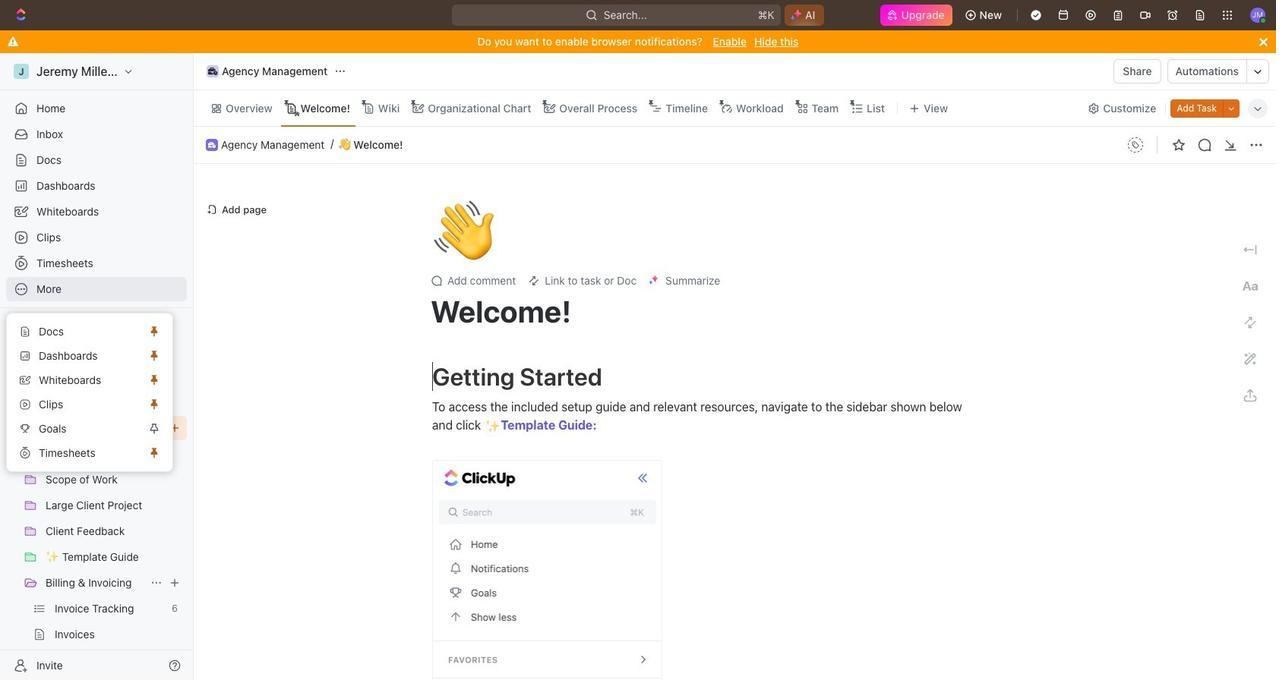 Task type: locate. For each thing, give the bounding box(es) containing it.
tree
[[6, 365, 187, 681]]

0 vertical spatial business time image
[[208, 142, 216, 148]]

1 vertical spatial business time image
[[16, 424, 27, 433]]

0 horizontal spatial business time image
[[16, 424, 27, 433]]

sidebar navigation
[[0, 53, 194, 681]]

business time image
[[208, 142, 216, 148], [16, 424, 27, 433]]



Task type: describe. For each thing, give the bounding box(es) containing it.
business time image
[[208, 68, 218, 75]]

1 horizontal spatial business time image
[[208, 142, 216, 148]]

business time image inside 'tree'
[[16, 424, 27, 433]]

tree inside sidebar navigation
[[6, 365, 187, 681]]



Task type: vqa. For each thing, say whether or not it's contained in the screenshot.
SIDEBAR navigation
yes



